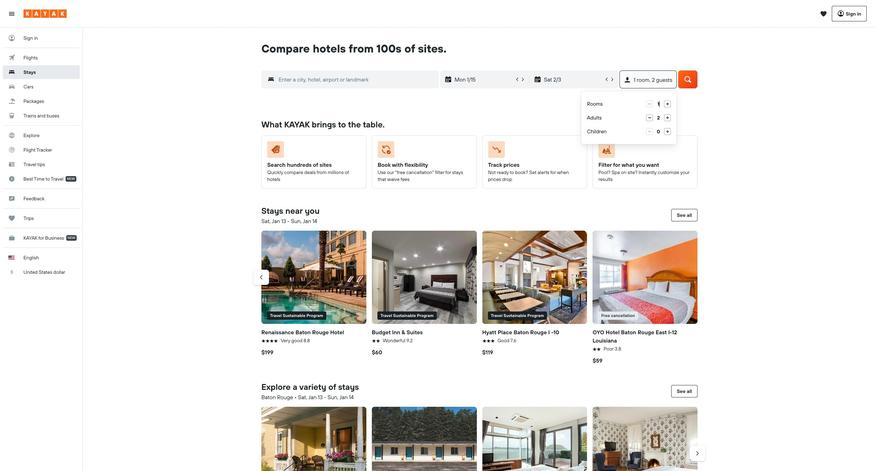 Task type: locate. For each thing, give the bounding box(es) containing it.
Enter a city, hotel, airport or landmark text field
[[275, 75, 439, 84]]

oyo hotel baton rouge east i-12 louisiana element
[[593, 231, 698, 324]]

stays near you carousel region
[[254, 228, 700, 367]]

Adults field
[[653, 114, 664, 121]]

None search field
[[251, 55, 708, 102]]

renaissance baton rouge hotel element
[[261, 231, 366, 324]]

figure
[[267, 141, 358, 161], [378, 141, 468, 161], [488, 141, 579, 161], [599, 141, 689, 161], [261, 231, 366, 324], [372, 231, 477, 324], [482, 231, 587, 324], [593, 231, 698, 324]]



Task type: describe. For each thing, give the bounding box(es) containing it.
bed & breakfast element
[[261, 407, 366, 471]]

hyatt place baton rouge i -10 element
[[482, 231, 587, 324]]

united states (english) image
[[8, 256, 15, 260]]

back image
[[258, 274, 265, 281]]

forward image
[[694, 450, 701, 457]]

budget inn & suites element
[[372, 231, 477, 324]]

motel element
[[372, 407, 477, 471]]

explore a variety of stays carousel region
[[259, 404, 705, 471]]

navigation menu image
[[8, 10, 15, 17]]

inn element
[[593, 407, 698, 471]]

hotel element
[[482, 407, 587, 471]]

Children field
[[653, 128, 664, 135]]

Rooms field
[[653, 101, 664, 107]]



